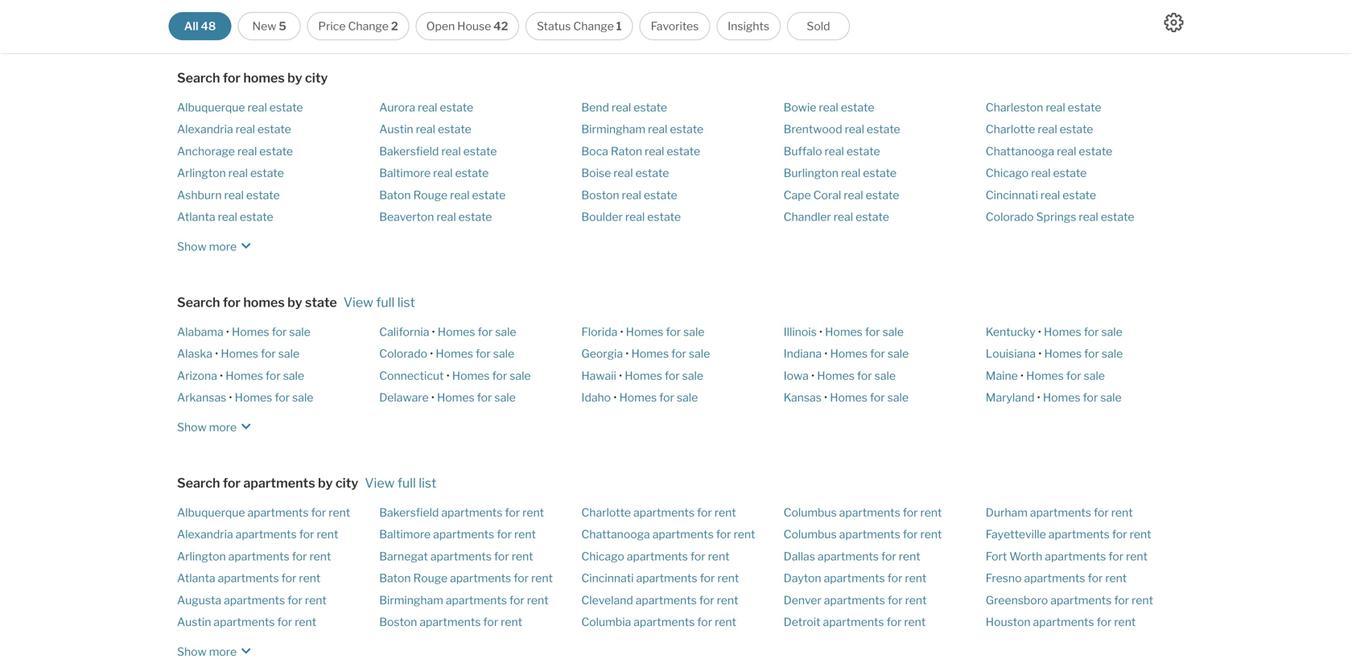 Task type: describe. For each thing, give the bounding box(es) containing it.
for down the florida • homes for sale
[[671, 347, 686, 361]]

full for search for apartments by city view full list
[[397, 475, 416, 491]]

real for austin real estate
[[416, 122, 435, 136]]

fort worth apartments for rent link
[[986, 550, 1148, 563]]

search for apartments by city view full list
[[177, 475, 436, 491]]

baltimore apartments for rent link
[[379, 528, 536, 541]]

albuquerque apartments for rent
[[177, 506, 350, 519]]

1 show more link from the top
[[177, 231, 256, 255]]

florida
[[581, 325, 618, 339]]

bakersfield for bakersfield apartments for rent
[[379, 506, 439, 519]]

real for charleston real estate
[[1046, 100, 1065, 114]]

for down birmingham apartments for rent
[[483, 615, 498, 629]]

2
[[391, 19, 398, 33]]

apartments up dallas apartments for rent link
[[839, 528, 900, 541]]

dallas apartments for rent
[[784, 550, 920, 563]]

chattanooga for chattanooga apartments for rent
[[581, 528, 650, 541]]

for up arkansas • homes for sale on the bottom left of page
[[266, 369, 281, 383]]

favorites
[[651, 19, 699, 33]]

homes for sale link for louisiana • homes for sale
[[1044, 347, 1123, 361]]

denver apartments for rent link
[[784, 593, 927, 607]]

greensboro apartments for rent link
[[986, 593, 1153, 607]]

for down the cleveland apartments for rent link
[[697, 615, 712, 629]]

cape coral real estate link
[[784, 188, 899, 202]]

estate for cincinnati real estate
[[1063, 188, 1096, 202]]

for down 'chattanooga apartments for rent' link
[[690, 550, 706, 563]]

albuquerque for apartments
[[177, 506, 245, 519]]

for down louisiana • homes for sale
[[1066, 369, 1081, 383]]

estate down burlington real estate link
[[866, 188, 899, 202]]

by for search for homes by city
[[287, 70, 302, 86]]

2 columbus apartments for rent from the top
[[784, 528, 942, 541]]

for up the birmingham apartments for rent link
[[514, 571, 529, 585]]

for down "search for apartments by city view full list"
[[311, 506, 326, 519]]

bend
[[581, 100, 609, 114]]

kansas • homes for sale
[[784, 391, 909, 404]]

view for search for homes by state
[[343, 294, 373, 310]]

baton rouge apartments for rent link
[[379, 571, 553, 585]]

rent for columbia apartments for rent link
[[715, 615, 736, 629]]

for down kentucky • homes for sale
[[1084, 347, 1099, 361]]

colorado for colorado springs real estate
[[986, 210, 1034, 224]]

estate for charlotte real estate
[[1060, 122, 1093, 136]]

for up colorado • homes for sale
[[478, 325, 493, 339]]

chattanooga real estate
[[986, 144, 1112, 158]]

bakersfield for bakersfield real estate
[[379, 144, 439, 158]]

real down the birmingham real estate link
[[645, 144, 664, 158]]

arkansas
[[177, 391, 226, 404]]

arizona link
[[177, 369, 217, 383]]

for down indiana • homes for sale
[[857, 369, 872, 383]]

delaware
[[379, 391, 429, 404]]

sale for illinois • homes for sale
[[883, 325, 904, 339]]

cleveland
[[581, 593, 633, 607]]

california link
[[379, 325, 429, 339]]

indiana link
[[784, 347, 822, 361]]

apartments for arlington apartments for rent link
[[228, 550, 290, 563]]

austin apartments for rent link
[[177, 615, 316, 629]]

for down the illinois • homes for sale on the right of the page
[[870, 347, 885, 361]]

homes for sale link for idaho • homes for sale
[[619, 391, 698, 404]]

apartments for the cleveland apartments for rent link
[[636, 593, 697, 607]]

estate down birmingham real estate
[[667, 144, 700, 158]]

for down maine • homes for sale
[[1083, 391, 1098, 404]]

atlanta for atlanta real estate
[[177, 210, 215, 224]]

fayetteville apartments for rent
[[986, 528, 1151, 541]]

charleston
[[986, 100, 1043, 114]]

show for search for apartments by city
[[177, 645, 207, 659]]

buffalo real estate link
[[784, 144, 880, 158]]

houston apartments for rent
[[986, 615, 1136, 629]]

greensboro
[[986, 593, 1048, 607]]

Favorites radio
[[640, 12, 710, 40]]

boston for boston apartments for rent
[[379, 615, 417, 629]]

2 columbus apartments for rent link from the top
[[784, 528, 942, 541]]

illinois link
[[784, 325, 817, 339]]

alexandria apartments for rent
[[177, 528, 338, 541]]

for up dayton apartments for rent link
[[881, 550, 896, 563]]

state
[[305, 294, 337, 310]]

fort worth apartments for rent
[[986, 550, 1148, 563]]

real for chicago real estate
[[1031, 166, 1051, 180]]

real for birmingham real estate
[[648, 122, 668, 136]]

for up the fort worth apartments for rent link
[[1112, 528, 1127, 541]]

Insights radio
[[717, 12, 781, 40]]

apartments for alexandria apartments for rent link
[[236, 528, 297, 541]]

cincinnati apartments for rent link
[[581, 571, 739, 585]]

for down search for homes by state view full list on the top
[[272, 325, 287, 339]]

dayton apartments for rent
[[784, 571, 927, 585]]

boulder real estate
[[581, 210, 681, 224]]

• for maine
[[1020, 369, 1024, 383]]

rent for charlotte apartments for rent link
[[715, 506, 736, 519]]

for up the cleveland apartments for rent
[[700, 571, 715, 585]]

1 show more from the top
[[177, 240, 237, 253]]

for up alabama • homes for sale
[[223, 294, 241, 310]]

estate for atlanta real estate
[[240, 210, 273, 224]]

estate up beaverton real estate link
[[472, 188, 506, 202]]

homes for maine
[[1026, 369, 1064, 383]]

rent for bakersfield apartments for rent link at left
[[522, 506, 544, 519]]

iowa • homes for sale
[[784, 369, 896, 383]]

real for cincinnati real estate
[[1041, 188, 1060, 202]]

illinois
[[784, 325, 817, 339]]

for up dallas apartments for rent link
[[903, 506, 918, 519]]

option group containing all
[[169, 12, 850, 40]]

apartments for atlanta apartments for rent link
[[218, 571, 279, 585]]

chattanooga apartments for rent link
[[581, 528, 755, 541]]

real for anchorage real estate
[[237, 144, 257, 158]]

for up "dallas apartments for rent"
[[903, 528, 918, 541]]

apartments up albuquerque apartments for rent link
[[243, 475, 315, 491]]

fayetteville
[[986, 528, 1046, 541]]

homes for sale link for alaska • homes for sale
[[221, 347, 299, 361]]

barnegat apartments for rent link
[[379, 550, 533, 563]]

for up albuquerque apartments for rent link
[[223, 475, 241, 491]]

homes for illinois
[[825, 325, 863, 339]]

• for arizona
[[220, 369, 223, 383]]

real for bend real estate
[[612, 100, 631, 114]]

hawaii • homes for sale
[[581, 369, 703, 383]]

maryland
[[986, 391, 1035, 404]]

columbia apartments for rent link
[[581, 615, 736, 629]]

Price Change radio
[[307, 12, 409, 40]]

coral
[[813, 188, 841, 202]]

homes for delaware
[[437, 391, 475, 404]]

boca raton real estate link
[[581, 144, 700, 158]]

for down alexandria apartments for rent link
[[292, 550, 307, 563]]

aurora real estate
[[379, 100, 473, 114]]

for up louisiana • homes for sale
[[1084, 325, 1099, 339]]

open
[[426, 19, 455, 33]]

burlington real estate
[[784, 166, 897, 180]]

status
[[537, 19, 571, 33]]

for down greensboro apartments for rent
[[1097, 615, 1112, 629]]

for up delaware • homes for sale
[[492, 369, 507, 383]]

brentwood real estate link
[[784, 122, 900, 136]]

homes for sale link for indiana • homes for sale
[[830, 347, 909, 361]]

estate for boston real estate
[[644, 188, 677, 202]]

for down arlington apartments for rent link
[[281, 571, 297, 585]]

for down georgia • homes for sale
[[665, 369, 680, 383]]

austin real estate link
[[379, 122, 471, 136]]

real for boulder real estate
[[625, 210, 645, 224]]

estate for chattanooga real estate
[[1079, 144, 1112, 158]]

augusta apartments for rent
[[177, 593, 327, 607]]

boca raton real estate
[[581, 144, 700, 158]]

sale for maryland • homes for sale
[[1100, 391, 1122, 404]]

georgia
[[581, 347, 623, 361]]

for down fayetteville apartments for rent in the right of the page
[[1109, 550, 1124, 563]]

hawaii link
[[581, 369, 616, 383]]

louisiana • homes for sale
[[986, 347, 1123, 361]]

durham apartments for rent link
[[986, 506, 1133, 519]]

baton rouge real estate
[[379, 188, 506, 202]]

for up denver apartments for rent link
[[887, 571, 903, 585]]

All radio
[[169, 12, 231, 40]]

dayton
[[784, 571, 821, 585]]

bakersfield apartments for rent link
[[379, 506, 544, 519]]

for down 'charlotte apartments for rent'
[[716, 528, 731, 541]]

augusta apartments for rent link
[[177, 593, 327, 607]]

beaverton real estate
[[379, 210, 492, 224]]

homes for georgia
[[631, 347, 669, 361]]

estate right springs
[[1101, 210, 1134, 224]]

beaverton real estate link
[[379, 210, 492, 224]]

austin for austin apartments for rent
[[177, 615, 211, 629]]

apartments for chicago apartments for rent link
[[627, 550, 688, 563]]

for down bakersfield apartments for rent
[[497, 528, 512, 541]]

for down cincinnati apartments for rent link
[[699, 593, 714, 607]]

for down alabama • homes for sale
[[261, 347, 276, 361]]

chattanooga apartments for rent
[[581, 528, 755, 541]]

• for alabama
[[226, 325, 229, 339]]

estate for boulder real estate
[[647, 210, 681, 224]]

rent for atlanta apartments for rent link
[[299, 571, 321, 585]]

louisiana link
[[986, 347, 1036, 361]]

maine
[[986, 369, 1018, 383]]

atlanta apartments for rent link
[[177, 571, 321, 585]]

connecticut
[[379, 369, 444, 383]]

for up albuquerque real estate link on the left of the page
[[223, 70, 241, 86]]

cape coral real estate
[[784, 188, 899, 202]]

Status Change radio
[[525, 12, 633, 40]]

rent for houston apartments for rent link
[[1114, 615, 1136, 629]]

brentwood real estate
[[784, 122, 900, 136]]

for down baton rouge apartments for rent link
[[509, 593, 525, 607]]

alexandria apartments for rent link
[[177, 528, 338, 541]]

for up fayetteville apartments for rent in the right of the page
[[1094, 506, 1109, 519]]

kentucky • homes for sale
[[986, 325, 1123, 339]]

sale for kentucky • homes for sale
[[1101, 325, 1123, 339]]

full for search for homes by state view full list
[[376, 294, 395, 310]]

birmingham for birmingham apartments for rent
[[379, 593, 443, 607]]

baltimore apartments for rent
[[379, 528, 536, 541]]

alaska • homes for sale
[[177, 347, 299, 361]]

aurora
[[379, 100, 415, 114]]

real for albuquerque real estate
[[247, 100, 267, 114]]

real up beaverton real estate
[[450, 188, 470, 202]]

anchorage real estate
[[177, 144, 293, 158]]

for down hawaii • homes for sale
[[659, 391, 674, 404]]

cincinnati for cincinnati real estate
[[986, 188, 1038, 202]]

for up georgia • homes for sale
[[666, 325, 681, 339]]

for up chattanooga apartments for rent
[[697, 506, 712, 519]]

bowie real estate link
[[784, 100, 874, 114]]

for down albuquerque apartments for rent
[[299, 528, 314, 541]]

boston for boston real estate
[[581, 188, 619, 202]]

city for apartments
[[335, 475, 358, 491]]

brentwood
[[784, 122, 842, 136]]

rent for dayton apartments for rent link
[[905, 571, 927, 585]]

charleston real estate
[[986, 100, 1101, 114]]

arlington apartments for rent
[[177, 550, 331, 563]]

homes for arizona
[[226, 369, 263, 383]]

maine link
[[986, 369, 1018, 383]]

connecticut • homes for sale
[[379, 369, 531, 383]]

albuquerque apartments for rent link
[[177, 506, 350, 519]]

real for burlington real estate
[[841, 166, 861, 180]]

idaho
[[581, 391, 611, 404]]

homes for arkansas
[[235, 391, 272, 404]]

for down connecticut • homes for sale
[[477, 391, 492, 404]]

barnegat apartments for rent
[[379, 550, 533, 563]]

birmingham for birmingham real estate
[[581, 122, 646, 136]]

real down burlington real estate link
[[844, 188, 863, 202]]

apartments for houston apartments for rent link
[[1033, 615, 1094, 629]]

hawaii
[[581, 369, 616, 383]]

for up connecticut • homes for sale
[[476, 347, 491, 361]]

for up indiana • homes for sale
[[865, 325, 880, 339]]

fayetteville apartments for rent link
[[986, 528, 1151, 541]]

apartments up the birmingham apartments for rent link
[[450, 571, 511, 585]]

homes for louisiana
[[1044, 347, 1082, 361]]

iowa
[[784, 369, 809, 383]]

for up baltimore apartments for rent link at the left of page
[[505, 506, 520, 519]]

chattanooga real estate link
[[986, 144, 1112, 158]]

sale for arizona • homes for sale
[[283, 369, 304, 383]]

homes for kansas
[[830, 391, 868, 404]]

homes for sale link for hawaii • homes for sale
[[625, 369, 703, 383]]

1 more from the top
[[209, 240, 237, 253]]

atlanta apartments for rent
[[177, 571, 321, 585]]

apartments down fayetteville apartments for rent in the right of the page
[[1045, 550, 1106, 563]]

cincinnati real estate
[[986, 188, 1096, 202]]

• for hawaii
[[619, 369, 622, 383]]

for down denver apartments for rent link
[[887, 615, 902, 629]]

apartments for fayetteville apartments for rent link
[[1049, 528, 1110, 541]]

colorado springs real estate link
[[986, 210, 1134, 224]]

for down arizona • homes for sale
[[275, 391, 290, 404]]

homes for sale link for kansas • homes for sale
[[830, 391, 909, 404]]

view for search for apartments by city
[[365, 475, 395, 491]]

real right springs
[[1079, 210, 1098, 224]]

rent for "augusta apartments for rent" link
[[305, 593, 327, 607]]



Task type: locate. For each thing, give the bounding box(es) containing it.
estate for boise real estate
[[635, 166, 669, 180]]

0 vertical spatial more
[[209, 240, 237, 253]]

baton rouge apartments for rent
[[379, 571, 553, 585]]

homes for sale link down 'iowa • homes for sale'
[[830, 391, 909, 404]]

0 horizontal spatial list
[[397, 294, 415, 310]]

show more link for apartments
[[177, 636, 256, 661]]

0 vertical spatial boston
[[581, 188, 619, 202]]

homes for sale link down indiana • homes for sale
[[817, 369, 896, 383]]

estate for anchorage real estate
[[259, 144, 293, 158]]

search up alabama link
[[177, 294, 220, 310]]

baton
[[379, 188, 411, 202], [379, 571, 411, 585]]

0 horizontal spatial cincinnati
[[581, 571, 634, 585]]

charleston real estate link
[[986, 100, 1101, 114]]

for down augusta apartments for rent
[[277, 615, 292, 629]]

atlanta
[[177, 210, 215, 224], [177, 571, 215, 585]]

1 vertical spatial columbus apartments for rent link
[[784, 528, 942, 541]]

Open House radio
[[416, 12, 519, 40]]

0 horizontal spatial chattanooga
[[581, 528, 650, 541]]

3 show from the top
[[177, 645, 207, 659]]

• right kansas link
[[824, 391, 828, 404]]

apartments for detroit apartments for rent link
[[823, 615, 884, 629]]

0 vertical spatial columbus apartments for rent link
[[784, 506, 942, 519]]

homes for sale link for maryland • homes for sale
[[1043, 391, 1122, 404]]

show
[[177, 240, 207, 253], [177, 420, 207, 434], [177, 645, 207, 659]]

show more
[[177, 240, 237, 253], [177, 420, 237, 434], [177, 645, 237, 659]]

1 vertical spatial austin
[[177, 615, 211, 629]]

apartments for dallas apartments for rent link
[[818, 550, 879, 563]]

0 vertical spatial alexandria
[[177, 122, 233, 136]]

sale for florida • homes for sale
[[683, 325, 705, 339]]

detroit
[[784, 615, 821, 629]]

1 vertical spatial view full list link
[[365, 475, 436, 491]]

apartments down cincinnati apartments for rent link
[[636, 593, 697, 607]]

anchorage real estate link
[[177, 144, 293, 158]]

city
[[305, 70, 328, 86], [335, 475, 358, 491]]

homes for sale link down search for homes by state view full list on the top
[[232, 325, 310, 339]]

1 horizontal spatial colorado
[[986, 210, 1034, 224]]

rent for durham apartments for rent link
[[1111, 506, 1133, 519]]

columbus apartments for rent link up "dallas apartments for rent"
[[784, 506, 942, 519]]

1 alexandria from the top
[[177, 122, 233, 136]]

• for indiana
[[824, 347, 828, 361]]

2 baltimore from the top
[[379, 528, 431, 541]]

• right indiana
[[824, 347, 828, 361]]

0 vertical spatial rouge
[[413, 188, 448, 202]]

real down arlington real estate
[[224, 188, 244, 202]]

sale down the florida • homes for sale
[[689, 347, 710, 361]]

for up baton rouge apartments for rent
[[494, 550, 509, 563]]

columbus apartments for rent link up dallas apartments for rent link
[[784, 528, 942, 541]]

estate down ashburn real estate
[[240, 210, 273, 224]]

estate up boulder real estate
[[644, 188, 677, 202]]

homes for sale link up delaware • homes for sale
[[452, 369, 531, 383]]

homes for sale link down hawaii • homes for sale
[[619, 391, 698, 404]]

search for search for apartments by city view full list
[[177, 475, 220, 491]]

0 horizontal spatial change
[[348, 19, 389, 33]]

real for aurora real estate
[[418, 100, 437, 114]]

homes for sale link down the illinois • homes for sale on the right of the page
[[830, 347, 909, 361]]

rent for arlington apartments for rent link
[[309, 550, 331, 563]]

1 horizontal spatial boston
[[581, 188, 619, 202]]

2 change from the left
[[573, 19, 614, 33]]

1 albuquerque from the top
[[177, 100, 245, 114]]

rouge
[[413, 188, 448, 202], [413, 571, 448, 585]]

rent for dallas apartments for rent link
[[899, 550, 920, 563]]

baltimore down bakersfield real estate link at the left top
[[379, 166, 431, 180]]

1 columbus from the top
[[784, 506, 837, 519]]

buffalo real estate
[[784, 144, 880, 158]]

1 horizontal spatial list
[[419, 475, 436, 491]]

apartments for cincinnati apartments for rent link
[[636, 571, 697, 585]]

0 vertical spatial baton
[[379, 188, 411, 202]]

1 vertical spatial full
[[397, 475, 416, 491]]

2 rouge from the top
[[413, 571, 448, 585]]

new 5
[[252, 19, 286, 33]]

0 horizontal spatial full
[[376, 294, 395, 310]]

0 vertical spatial show more link
[[177, 231, 256, 255]]

apartments for columbia apartments for rent link
[[634, 615, 695, 629]]

rouge for apartments
[[413, 571, 448, 585]]

change inside the 'status change' option
[[573, 19, 614, 33]]

sale for california • homes for sale
[[495, 325, 516, 339]]

baltimore for baltimore apartments for rent
[[379, 528, 431, 541]]

1 horizontal spatial change
[[573, 19, 614, 33]]

birmingham down bend real estate
[[581, 122, 646, 136]]

3 more from the top
[[209, 645, 237, 659]]

2 show more link from the top
[[177, 412, 256, 436]]

sale for louisiana • homes for sale
[[1102, 347, 1123, 361]]

houston apartments for rent link
[[986, 615, 1136, 629]]

2 show from the top
[[177, 420, 207, 434]]

homes up delaware • homes for sale
[[452, 369, 490, 383]]

1 vertical spatial columbus apartments for rent
[[784, 528, 942, 541]]

• right maine
[[1020, 369, 1024, 383]]

real down the charlotte real estate link
[[1057, 144, 1076, 158]]

birmingham apartments for rent
[[379, 593, 549, 607]]

apartments for dayton apartments for rent link
[[824, 571, 885, 585]]

alexandria up anchorage
[[177, 122, 233, 136]]

homes up maryland • homes for sale
[[1026, 369, 1064, 383]]

dayton apartments for rent link
[[784, 571, 927, 585]]

1 horizontal spatial chicago
[[986, 166, 1029, 180]]

• for kansas
[[824, 391, 828, 404]]

homes for indiana
[[830, 347, 868, 361]]

option group
[[169, 12, 850, 40]]

0 horizontal spatial charlotte
[[581, 506, 631, 519]]

apartments up houston apartments for rent link
[[1051, 593, 1112, 607]]

worth
[[1009, 550, 1042, 563]]

sale for arkansas • homes for sale
[[292, 391, 313, 404]]

for down atlanta apartments for rent link
[[287, 593, 303, 607]]

rent for barnegat apartments for rent "link"
[[512, 550, 533, 563]]

apartments up the fort worth apartments for rent link
[[1049, 528, 1110, 541]]

california
[[379, 325, 429, 339]]

• for alaska
[[215, 347, 218, 361]]

for up greensboro apartments for rent
[[1088, 571, 1103, 585]]

alabama
[[177, 325, 223, 339]]

charlotte real estate link
[[986, 122, 1093, 136]]

homes for sale link up louisiana • homes for sale
[[1044, 325, 1123, 339]]

estate for birmingham real estate
[[670, 122, 704, 136]]

baltimore
[[379, 166, 431, 180], [379, 528, 431, 541]]

2 search from the top
[[177, 294, 220, 310]]

0 vertical spatial albuquerque
[[177, 100, 245, 114]]

homes
[[243, 70, 285, 86], [243, 294, 285, 310]]

cleveland apartments for rent link
[[581, 593, 738, 607]]

0 vertical spatial chicago
[[986, 166, 1029, 180]]

sale down louisiana • homes for sale
[[1084, 369, 1105, 383]]

real for chattanooga real estate
[[1057, 144, 1076, 158]]

3 search from the top
[[177, 475, 220, 491]]

boston real estate
[[581, 188, 677, 202]]

1 vertical spatial baton
[[379, 571, 411, 585]]

rent for 'chattanooga apartments for rent' link
[[734, 528, 755, 541]]

apartments up dayton apartments for rent link
[[818, 550, 879, 563]]

alaska link
[[177, 347, 212, 361]]

• for delaware
[[431, 391, 435, 404]]

apartments for greensboro apartments for rent 'link'
[[1051, 593, 1112, 607]]

sale up indiana • homes for sale
[[883, 325, 904, 339]]

0 vertical spatial cincinnati
[[986, 188, 1038, 202]]

homes up arizona • homes for sale
[[221, 347, 258, 361]]

1 vertical spatial rouge
[[413, 571, 448, 585]]

1 vertical spatial by
[[287, 294, 302, 310]]

1 vertical spatial city
[[335, 475, 358, 491]]

1 search from the top
[[177, 70, 220, 86]]

delaware link
[[379, 391, 429, 404]]

1 vertical spatial charlotte
[[581, 506, 631, 519]]

show down arkansas link
[[177, 420, 207, 434]]

homes for sale link for connecticut • homes for sale
[[452, 369, 531, 383]]

0 vertical spatial list
[[397, 294, 415, 310]]

1 horizontal spatial city
[[335, 475, 358, 491]]

2 homes from the top
[[243, 294, 285, 310]]

colorado springs real estate
[[986, 210, 1134, 224]]

homes
[[232, 325, 269, 339], [438, 325, 475, 339], [626, 325, 663, 339], [825, 325, 863, 339], [1044, 325, 1081, 339], [221, 347, 258, 361], [436, 347, 473, 361], [631, 347, 669, 361], [830, 347, 868, 361], [1044, 347, 1082, 361], [226, 369, 263, 383], [452, 369, 490, 383], [625, 369, 662, 383], [817, 369, 855, 383], [1026, 369, 1064, 383], [235, 391, 272, 404], [437, 391, 475, 404], [619, 391, 657, 404], [830, 391, 868, 404], [1043, 391, 1081, 404]]

1 baton from the top
[[379, 188, 411, 202]]

2 vertical spatial show more
[[177, 645, 237, 659]]

0 vertical spatial full
[[376, 294, 395, 310]]

1 vertical spatial homes
[[243, 294, 285, 310]]

• for colorado
[[430, 347, 433, 361]]

apartments down albuquerque apartments for rent link
[[236, 528, 297, 541]]

1 arlington from the top
[[177, 166, 226, 180]]

austin real estate
[[379, 122, 471, 136]]

columbus
[[784, 506, 837, 519], [784, 528, 837, 541]]

1 vertical spatial columbus
[[784, 528, 837, 541]]

arlington apartments for rent link
[[177, 550, 331, 563]]

real up cape coral real estate link at the top
[[841, 166, 861, 180]]

estate up chattanooga real estate link
[[1060, 122, 1093, 136]]

more for homes
[[209, 420, 237, 434]]

1 vertical spatial list
[[419, 475, 436, 491]]

1 vertical spatial alexandria
[[177, 528, 233, 541]]

homes for sale link for colorado • homes for sale
[[436, 347, 514, 361]]

apartments for baltimore apartments for rent link at the left of page
[[433, 528, 494, 541]]

1 homes from the top
[[243, 70, 285, 86]]

cincinnati apartments for rent
[[581, 571, 739, 585]]

homes down kentucky • homes for sale
[[1044, 347, 1082, 361]]

2 vertical spatial search
[[177, 475, 220, 491]]

0 vertical spatial city
[[305, 70, 328, 86]]

apartments for fresno apartments for rent "link"
[[1024, 571, 1085, 585]]

sale
[[289, 325, 310, 339], [495, 325, 516, 339], [683, 325, 705, 339], [883, 325, 904, 339], [1101, 325, 1123, 339], [278, 347, 299, 361], [493, 347, 514, 361], [689, 347, 710, 361], [888, 347, 909, 361], [1102, 347, 1123, 361], [283, 369, 304, 383], [510, 369, 531, 383], [682, 369, 703, 383], [875, 369, 896, 383], [1084, 369, 1105, 383], [292, 391, 313, 404], [494, 391, 516, 404], [677, 391, 698, 404], [887, 391, 909, 404], [1100, 391, 1122, 404]]

change for 1
[[573, 19, 614, 33]]

apartments for albuquerque apartments for rent link
[[247, 506, 309, 519]]

greensboro apartments for rent
[[986, 593, 1153, 607]]

0 vertical spatial columbus
[[784, 506, 837, 519]]

apartments up denver apartments for rent link
[[824, 571, 885, 585]]

estate for chandler real estate
[[856, 210, 889, 224]]

baton rouge real estate link
[[379, 188, 506, 202]]

2 albuquerque from the top
[[177, 506, 245, 519]]

0 horizontal spatial chicago
[[581, 550, 624, 563]]

estate for bowie real estate
[[841, 100, 874, 114]]

alexandria for alexandria real estate
[[177, 122, 233, 136]]

open house 42
[[426, 19, 508, 33]]

homes for sale link for kentucky • homes for sale
[[1044, 325, 1123, 339]]

illinois • homes for sale
[[784, 325, 904, 339]]

• for kentucky
[[1038, 325, 1041, 339]]

by for search for apartments by city view full list
[[318, 475, 333, 491]]

1 bakersfield from the top
[[379, 144, 439, 158]]

estate up 'austin real estate' link
[[440, 100, 473, 114]]

colorado
[[986, 210, 1034, 224], [379, 347, 427, 361]]

1 vertical spatial arlington
[[177, 550, 226, 563]]

• up colorado • homes for sale
[[432, 325, 435, 339]]

0 vertical spatial bakersfield
[[379, 144, 439, 158]]

homes for sale link for iowa • homes for sale
[[817, 369, 896, 383]]

estate for albuquerque real estate
[[269, 100, 303, 114]]

real up boulder real estate
[[622, 188, 641, 202]]

0 vertical spatial birmingham
[[581, 122, 646, 136]]

homes for sale link for arizona • homes for sale
[[226, 369, 304, 383]]

2 alexandria from the top
[[177, 528, 233, 541]]

real up baltimore real estate link
[[441, 144, 461, 158]]

real for bakersfield real estate
[[441, 144, 461, 158]]

1 vertical spatial baltimore
[[379, 528, 431, 541]]

apartments up the cleveland apartments for rent
[[636, 571, 697, 585]]

homes for sale link down connecticut • homes for sale
[[437, 391, 516, 404]]

0 vertical spatial search
[[177, 70, 220, 86]]

change inside price change option
[[348, 19, 389, 33]]

list for search for apartments by city view full list
[[419, 475, 436, 491]]

all
[[184, 19, 198, 33]]

1 rouge from the top
[[413, 188, 448, 202]]

for down dayton apartments for rent link
[[888, 593, 903, 607]]

for down 'iowa • homes for sale'
[[870, 391, 885, 404]]

1 vertical spatial bakersfield
[[379, 506, 439, 519]]

boulder real estate link
[[581, 210, 681, 224]]

• for illinois
[[819, 325, 823, 339]]

louisiana
[[986, 347, 1036, 361]]

2 vertical spatial show
[[177, 645, 207, 659]]

real for bowie real estate
[[819, 100, 838, 114]]

boston apartments for rent
[[379, 615, 522, 629]]

homes up "kansas • homes for sale"
[[817, 369, 855, 383]]

apartments down the atlanta apartments for rent
[[224, 593, 285, 607]]

2 vertical spatial show more link
[[177, 636, 256, 661]]

1 horizontal spatial birmingham
[[581, 122, 646, 136]]

0 horizontal spatial austin
[[177, 615, 211, 629]]

estate down albuquerque real estate
[[258, 122, 291, 136]]

homes down arizona • homes for sale
[[235, 391, 272, 404]]

real down search for homes by city
[[247, 100, 267, 114]]

• for maryland
[[1037, 391, 1041, 404]]

houston
[[986, 615, 1031, 629]]

1 vertical spatial show more link
[[177, 412, 256, 436]]

1 vertical spatial chattanooga
[[581, 528, 650, 541]]

rent for alexandria apartments for rent link
[[317, 528, 338, 541]]

baltimore for baltimore real estate
[[379, 166, 431, 180]]

1 vertical spatial albuquerque
[[177, 506, 245, 519]]

2 more from the top
[[209, 420, 237, 434]]

• right delaware link
[[431, 391, 435, 404]]

0 vertical spatial chattanooga
[[986, 144, 1054, 158]]

1 change from the left
[[348, 19, 389, 33]]

3 show more link from the top
[[177, 636, 256, 661]]

arlington
[[177, 166, 226, 180], [177, 550, 226, 563]]

1 vertical spatial atlanta
[[177, 571, 215, 585]]

2 columbus from the top
[[784, 528, 837, 541]]

2 vertical spatial more
[[209, 645, 237, 659]]

Sold radio
[[787, 12, 850, 40]]

columbia
[[581, 615, 631, 629]]

estate for aurora real estate
[[440, 100, 473, 114]]

show more link
[[177, 231, 256, 255], [177, 412, 256, 436], [177, 636, 256, 661]]

real for alexandria real estate
[[236, 122, 255, 136]]

1 vertical spatial search
[[177, 294, 220, 310]]

0 vertical spatial show more
[[177, 240, 237, 253]]

• right iowa link
[[811, 369, 815, 383]]

1 vertical spatial boston
[[379, 615, 417, 629]]

charlotte
[[986, 122, 1035, 136], [581, 506, 631, 519]]

0 vertical spatial view
[[343, 294, 373, 310]]

homes up louisiana • homes for sale
[[1044, 325, 1081, 339]]

cape
[[784, 188, 811, 202]]

detroit apartments for rent
[[784, 615, 926, 629]]

0 vertical spatial columbus apartments for rent
[[784, 506, 942, 519]]

homes down georgia • homes for sale
[[625, 369, 662, 383]]

homes for sale link up indiana • homes for sale
[[825, 325, 904, 339]]

rent for the birmingham apartments for rent link
[[527, 593, 549, 607]]

by up albuquerque apartments for rent
[[318, 475, 333, 491]]

rent for detroit apartments for rent link
[[904, 615, 926, 629]]

idaho link
[[581, 391, 611, 404]]

0 vertical spatial show
[[177, 240, 207, 253]]

2 baton from the top
[[379, 571, 411, 585]]

0 vertical spatial baltimore
[[379, 166, 431, 180]]

estate for alexandria real estate
[[258, 122, 291, 136]]

birmingham apartments for rent link
[[379, 593, 549, 607]]

0 horizontal spatial city
[[305, 70, 328, 86]]

1 horizontal spatial cincinnati
[[986, 188, 1038, 202]]

real down alexandria real estate link
[[237, 144, 257, 158]]

show more down austin apartments for rent link
[[177, 645, 237, 659]]

sale for hawaii • homes for sale
[[682, 369, 703, 383]]

price
[[318, 19, 346, 33]]

1 vertical spatial cincinnati
[[581, 571, 634, 585]]

fresno apartments for rent link
[[986, 571, 1127, 585]]

1 vertical spatial view
[[365, 475, 395, 491]]

apartments
[[243, 475, 315, 491], [247, 506, 309, 519], [441, 506, 503, 519], [633, 506, 695, 519], [839, 506, 900, 519], [1030, 506, 1091, 519], [236, 528, 297, 541], [433, 528, 494, 541], [652, 528, 714, 541], [839, 528, 900, 541], [1049, 528, 1110, 541], [228, 550, 290, 563], [430, 550, 492, 563], [627, 550, 688, 563], [818, 550, 879, 563], [1045, 550, 1106, 563], [218, 571, 279, 585], [450, 571, 511, 585], [636, 571, 697, 585], [824, 571, 885, 585], [1024, 571, 1085, 585], [224, 593, 285, 607], [446, 593, 507, 607], [636, 593, 697, 607], [824, 593, 885, 607], [1051, 593, 1112, 607], [214, 615, 275, 629], [420, 615, 481, 629], [634, 615, 695, 629], [823, 615, 884, 629], [1033, 615, 1094, 629]]

homes for sale link down georgia • homes for sale
[[625, 369, 703, 383]]

bakersfield down 'austin real estate' link
[[379, 144, 439, 158]]

1 horizontal spatial austin
[[379, 122, 413, 136]]

apartments down baltimore apartments for rent
[[430, 550, 492, 563]]

apartments for barnegat apartments for rent "link"
[[430, 550, 492, 563]]

real up springs
[[1041, 188, 1060, 202]]

• for arkansas
[[229, 391, 232, 404]]

0 horizontal spatial boston
[[379, 615, 417, 629]]

buffalo
[[784, 144, 822, 158]]

2 atlanta from the top
[[177, 571, 215, 585]]

1 vertical spatial show more
[[177, 420, 237, 434]]

apartments up cincinnati apartments for rent link
[[627, 550, 688, 563]]

apartments for austin apartments for rent link
[[214, 615, 275, 629]]

anchorage
[[177, 144, 235, 158]]

estate for ashburn real estate
[[246, 188, 280, 202]]

chicago apartments for rent link
[[581, 550, 730, 563]]

boulder
[[581, 210, 623, 224]]

real for chandler real estate
[[834, 210, 853, 224]]

change for 2
[[348, 19, 389, 33]]

maine • homes for sale
[[986, 369, 1105, 383]]

rent for denver apartments for rent link
[[905, 593, 927, 607]]

cleveland apartments for rent
[[581, 593, 738, 607]]

1 horizontal spatial charlotte
[[986, 122, 1035, 136]]

1 vertical spatial show
[[177, 420, 207, 434]]

ashburn real estate link
[[177, 188, 280, 202]]

1 show from the top
[[177, 240, 207, 253]]

real up the charlotte real estate link
[[1046, 100, 1065, 114]]

0 vertical spatial charlotte
[[986, 122, 1035, 136]]

0 horizontal spatial birmingham
[[379, 593, 443, 607]]

1 vertical spatial more
[[209, 420, 237, 434]]

bend real estate
[[581, 100, 667, 114]]

baltimore real estate
[[379, 166, 489, 180]]

kansas link
[[784, 391, 822, 404]]

real right bend
[[612, 100, 631, 114]]

estate for charleston real estate
[[1068, 100, 1101, 114]]

city for homes
[[305, 70, 328, 86]]

estate up colorado springs real estate link
[[1063, 188, 1096, 202]]

homes for sale link for alabama • homes for sale
[[232, 325, 310, 339]]

colorado for colorado • homes for sale
[[379, 347, 427, 361]]

sold
[[807, 19, 830, 33]]

apartments for 'chattanooga apartments for rent' link
[[652, 528, 714, 541]]

2 show more from the top
[[177, 420, 237, 434]]

apartments down 'charlotte apartments for rent'
[[652, 528, 714, 541]]

estate up bakersfield real estate at the top left
[[438, 122, 471, 136]]

homes up georgia • homes for sale
[[626, 325, 663, 339]]

1 horizontal spatial chattanooga
[[986, 144, 1054, 158]]

albuquerque for real
[[177, 100, 245, 114]]

apartments up "dallas apartments for rent"
[[839, 506, 900, 519]]

New radio
[[238, 12, 301, 40]]

list for search for homes by state view full list
[[397, 294, 415, 310]]

0 vertical spatial austin
[[379, 122, 413, 136]]

estate down cape coral real estate link at the top
[[856, 210, 889, 224]]

2 vertical spatial by
[[318, 475, 333, 491]]

48
[[201, 19, 216, 33]]

estate for baltimore real estate
[[455, 166, 489, 180]]

1 atlanta from the top
[[177, 210, 215, 224]]

estate for bakersfield real estate
[[463, 144, 497, 158]]

0 horizontal spatial colorado
[[379, 347, 427, 361]]

homes up connecticut • homes for sale
[[436, 347, 473, 361]]

apartments down the cleveland apartments for rent link
[[634, 615, 695, 629]]

homes for iowa
[[817, 369, 855, 383]]

sale down alabama • homes for sale
[[278, 347, 299, 361]]

1 vertical spatial birmingham
[[379, 593, 443, 607]]

apartments down bakersfield apartments for rent
[[433, 528, 494, 541]]

denver
[[784, 593, 822, 607]]

rent for austin apartments for rent link
[[295, 615, 316, 629]]

0 vertical spatial atlanta
[[177, 210, 215, 224]]

rouge for real
[[413, 188, 448, 202]]

2 bakersfield from the top
[[379, 506, 439, 519]]

0 vertical spatial arlington
[[177, 166, 226, 180]]

show more link down austin apartments for rent link
[[177, 636, 256, 661]]

sale for connecticut • homes for sale
[[510, 369, 531, 383]]

1 vertical spatial colorado
[[379, 347, 427, 361]]

chattanooga
[[986, 144, 1054, 158], [581, 528, 650, 541]]

real down cape coral real estate link at the top
[[834, 210, 853, 224]]

real up cincinnati real estate link
[[1031, 166, 1051, 180]]

alaska
[[177, 347, 212, 361]]

search for homes by city
[[177, 70, 328, 86]]

real down raton
[[613, 166, 633, 180]]

idaho • homes for sale
[[581, 391, 698, 404]]

sale for idaho • homes for sale
[[677, 391, 698, 404]]

homes for maryland
[[1043, 391, 1081, 404]]

charlotte real estate
[[986, 122, 1093, 136]]

real down anchorage real estate link on the left top of page
[[228, 166, 248, 180]]

1 vertical spatial chicago
[[581, 550, 624, 563]]

homes for sale link down alabama • homes for sale
[[221, 347, 299, 361]]

apartments down the fort worth apartments for rent link
[[1024, 571, 1085, 585]]

for up houston apartments for rent link
[[1114, 593, 1129, 607]]

show more for search for apartments by city
[[177, 645, 237, 659]]

albuquerque up alexandria apartments for rent link
[[177, 506, 245, 519]]

1 columbus apartments for rent from the top
[[784, 506, 942, 519]]

2 arlington from the top
[[177, 550, 226, 563]]

1 baltimore from the top
[[379, 166, 431, 180]]

colorado link
[[379, 347, 427, 361]]

apartments up fayetteville apartments for rent link
[[1030, 506, 1091, 519]]

homes down the florida • homes for sale
[[631, 347, 669, 361]]

baton down barnegat
[[379, 571, 411, 585]]

apartments up detroit apartments for rent link
[[824, 593, 885, 607]]

estate for austin real estate
[[438, 122, 471, 136]]

real for boston real estate
[[622, 188, 641, 202]]

0 vertical spatial homes
[[243, 70, 285, 86]]

birmingham real estate
[[581, 122, 704, 136]]

0 vertical spatial view full list link
[[343, 294, 415, 310]]

1 horizontal spatial full
[[397, 475, 416, 491]]

rent for baltimore apartments for rent link at the left of page
[[514, 528, 536, 541]]

0 vertical spatial colorado
[[986, 210, 1034, 224]]

3 show more from the top
[[177, 645, 237, 659]]

apartments for boston apartments for rent link
[[420, 615, 481, 629]]

bakersfield
[[379, 144, 439, 158], [379, 506, 439, 519]]

rent for fayetteville apartments for rent link
[[1130, 528, 1151, 541]]

rent for chicago apartments for rent link
[[708, 550, 730, 563]]

iowa link
[[784, 369, 809, 383]]

1
[[616, 19, 622, 33]]

alexandria real estate link
[[177, 122, 291, 136]]

0 vertical spatial by
[[287, 70, 302, 86]]

1 columbus apartments for rent link from the top
[[784, 506, 942, 519]]

chicago real estate
[[986, 166, 1087, 180]]

estate down search for homes by city
[[269, 100, 303, 114]]

real up baton rouge real estate
[[433, 166, 453, 180]]

boise
[[581, 166, 611, 180]]



Task type: vqa. For each thing, say whether or not it's contained in the screenshot.
Coral
yes



